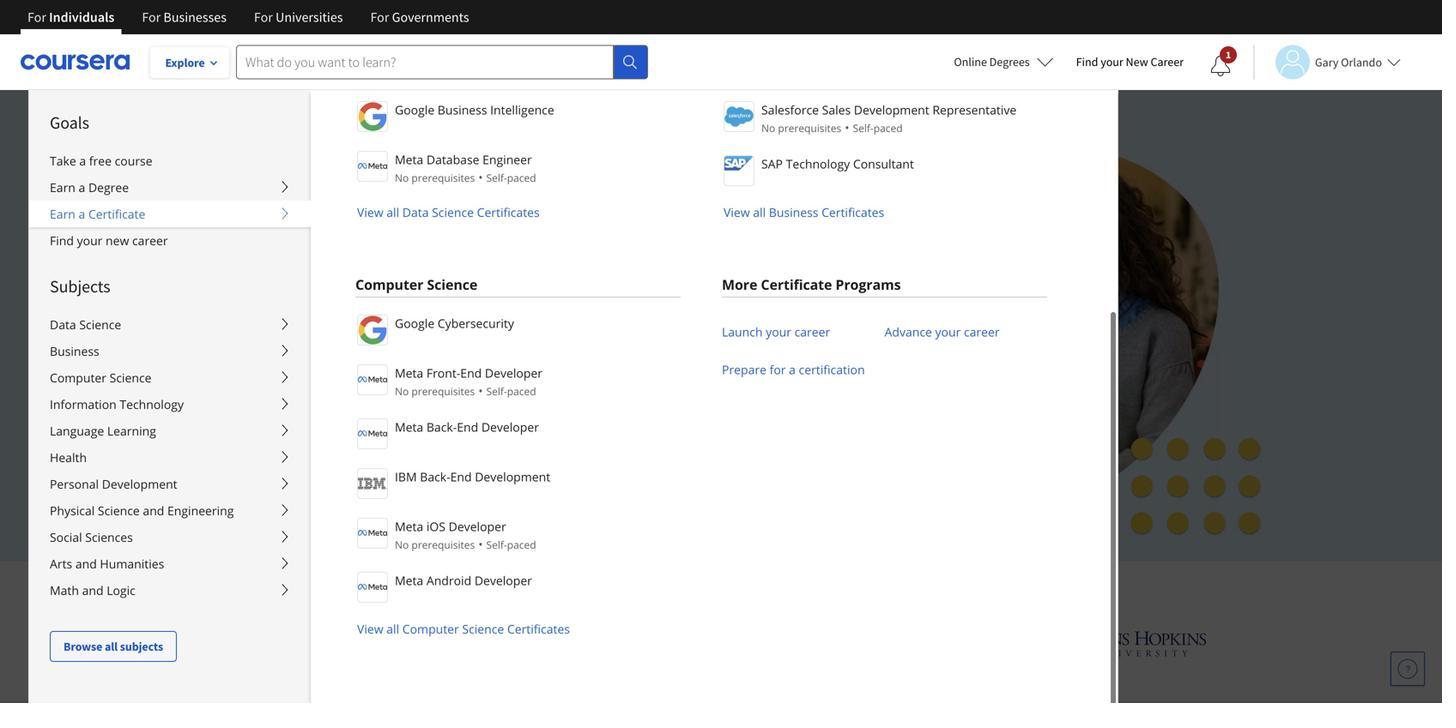 Task type: describe. For each thing, give the bounding box(es) containing it.
career for launch your career
[[794, 324, 830, 340]]

0 vertical spatial computer science
[[355, 276, 477, 294]]

from
[[438, 576, 485, 603]]

all for subjects
[[105, 639, 118, 655]]

personal development button
[[29, 471, 311, 498]]

money-
[[374, 465, 419, 481]]

social sciences
[[50, 530, 133, 546]]

all for business
[[753, 204, 766, 221]]

paced inside meta database engineer no prerequisites • self-paced
[[507, 171, 536, 185]]

computer science button
[[29, 365, 311, 391]]

prerequisites inside meta front-end developer no prerequisites • self-paced
[[411, 385, 475, 399]]

partnername logo image inside ibm back-end development link
[[357, 469, 388, 500]]

menu item containing computer science
[[310, 0, 1442, 704]]

subjects
[[120, 639, 163, 655]]

earn for earn a degree
[[50, 179, 75, 196]]

partnername logo image inside meta android developer link
[[357, 573, 388, 603]]

math
[[50, 583, 79, 599]]

take a free course
[[50, 153, 152, 169]]

goals
[[50, 112, 89, 133]]

back
[[419, 465, 447, 481]]

free
[[89, 153, 112, 169]]

start 7-day free trial
[[251, 424, 375, 441]]

paced inside meta front-end developer no prerequisites • self-paced
[[507, 385, 536, 399]]

for universities
[[254, 9, 343, 26]]

14-
[[332, 465, 349, 481]]

view for view all business certificates
[[724, 204, 750, 221]]

android
[[426, 573, 471, 589]]

meta back-end developer
[[395, 419, 539, 436]]

developer inside meta front-end developer no prerequisites • self-paced
[[485, 365, 542, 382]]

arts and humanities button
[[29, 551, 311, 578]]

2 horizontal spatial business
[[769, 204, 818, 221]]

your for advance your career
[[935, 324, 961, 340]]

view for view all computer science certificates
[[357, 621, 383, 638]]

gary orlando button
[[1253, 45, 1401, 79]]

in
[[732, 271, 749, 297]]

google for google cybersecurity
[[395, 315, 434, 332]]

explore button
[[150, 47, 229, 78]]

meta android developer
[[395, 573, 532, 589]]

find your new career
[[50, 233, 168, 249]]

• inside meta front-end developer no prerequisites • self-paced
[[478, 383, 483, 399]]

7,000+
[[399, 241, 458, 267]]

self- inside "meta ios developer no prerequisites • self-paced"
[[486, 538, 507, 552]]

start 7-day free trial button
[[223, 412, 403, 453]]

world-
[[463, 241, 519, 267]]

1 horizontal spatial development
[[475, 469, 550, 485]]

certificate
[[431, 271, 517, 297]]

database
[[426, 151, 479, 168]]

courses,
[[566, 241, 639, 267]]

certificates for view all computer science certificates
[[507, 621, 570, 638]]

science inside dropdown button
[[110, 370, 151, 386]]

a for free
[[79, 153, 86, 169]]

end for meta front-end developer no prerequisites • self-paced
[[460, 365, 482, 382]]

class
[[519, 241, 561, 267]]

view all computer science certificates link
[[355, 621, 570, 638]]

ready
[[376, 271, 426, 297]]

prepare
[[722, 362, 766, 378]]

business inside google business intelligence link
[[438, 102, 487, 118]]

• inside "meta ios developer no prerequisites • self-paced"
[[478, 536, 483, 553]]

projects,
[[223, 271, 299, 297]]

intelligence
[[490, 102, 554, 118]]

computer inside dropdown button
[[50, 370, 106, 386]]

day inside button
[[295, 424, 317, 441]]

• inside meta database engineer no prerequisites • self-paced
[[478, 169, 483, 185]]

job-
[[342, 271, 376, 297]]

partnername logo image up trial
[[357, 365, 388, 396]]

7-
[[283, 424, 295, 441]]

earn a certificate button
[[29, 201, 311, 227]]

front-
[[426, 365, 460, 382]]

list containing salesforce sales development representative
[[722, 0, 1047, 221]]

to
[[376, 241, 394, 267]]

and inside popup button
[[82, 583, 103, 599]]

• inside salesforce sales development representative no prerequisites • self-paced
[[845, 119, 849, 136]]

your inside unlimited access to 7,000+ world-class courses, hands-on projects, and job-ready certificate programs—all included in your subscription
[[223, 301, 263, 327]]

sap technology consultant link
[[722, 154, 1047, 186]]

learning
[[107, 423, 156, 439]]

unlimited access to 7,000+ world-class courses, hands-on projects, and job-ready certificate programs—all included in your subscription
[[223, 241, 749, 327]]

sales
[[822, 102, 851, 118]]

data inside popup button
[[50, 317, 76, 333]]

technology for information
[[120, 397, 184, 413]]

What do you want to learn? text field
[[236, 45, 614, 79]]

ibm
[[395, 469, 417, 485]]

end for meta back-end developer
[[457, 419, 478, 436]]

partnername logo image left 'database'
[[357, 151, 388, 182]]

a for certificate
[[79, 206, 85, 222]]

self- inside salesforce sales development representative no prerequisites • self-paced
[[853, 121, 874, 135]]

prerequisites inside meta database engineer no prerequisites • self-paced
[[411, 171, 475, 185]]

google cybersecurity
[[395, 315, 514, 332]]

view for view all data science certificates
[[357, 204, 383, 221]]

google business intelligence
[[395, 102, 554, 118]]

paced inside "meta ios developer no prerequisites • self-paced"
[[507, 538, 536, 552]]

course
[[115, 153, 152, 169]]

arts
[[50, 556, 72, 573]]

data science button
[[29, 312, 311, 338]]

your for find your new career
[[1101, 54, 1123, 70]]

advance your career link
[[885, 313, 1000, 351]]

universities
[[276, 9, 343, 26]]

partnername logo image inside google business intelligence link
[[357, 101, 388, 132]]

partnername logo image down /year with 14-day money-back guarantee "button"
[[357, 518, 388, 549]]

personal development
[[50, 476, 177, 493]]

start
[[251, 424, 280, 441]]

and inside popup button
[[75, 556, 97, 573]]

view all business certificates link
[[722, 204, 884, 221]]

for for businesses
[[142, 9, 161, 26]]

new
[[1126, 54, 1148, 70]]

all for data
[[386, 204, 399, 221]]

google business intelligence link
[[355, 100, 681, 132]]

certificate inside earn a certificate popup button
[[88, 206, 145, 222]]

certificates for view all data science certificates
[[477, 204, 540, 221]]

meta for meta ios developer no prerequisites • self-paced
[[395, 519, 423, 535]]

prerequisites inside "meta ios developer no prerequisites • self-paced"
[[411, 538, 475, 552]]

meta database engineer no prerequisites • self-paced
[[395, 151, 536, 185]]

salesforce sales development representative no prerequisites • self-paced
[[761, 102, 1016, 136]]

anytime
[[337, 385, 387, 401]]

/year with 14-day money-back guarantee
[[267, 465, 512, 481]]

consultant
[[853, 156, 914, 172]]

view all data science certificates
[[357, 204, 540, 221]]

businesses
[[163, 9, 227, 26]]

prepare for a certification link
[[722, 351, 865, 389]]

health button
[[29, 445, 311, 471]]

/year with 14-day money-back guarantee button
[[223, 464, 512, 482]]

take
[[50, 153, 76, 169]]

0 vertical spatial computer
[[355, 276, 423, 294]]

programs
[[836, 276, 901, 294]]



Task type: vqa. For each thing, say whether or not it's contained in the screenshot.
5th the Reading: from the top of the page
no



Task type: locate. For each thing, give the bounding box(es) containing it.
developer
[[485, 365, 542, 382], [481, 419, 539, 436], [449, 519, 506, 535], [475, 573, 532, 589]]

0 vertical spatial certificate
[[88, 206, 145, 222]]

for for universities
[[254, 9, 273, 26]]

1 vertical spatial end
[[457, 419, 478, 436]]

day left money-
[[349, 465, 371, 481]]

technology inside menu item
[[786, 156, 850, 172]]

view all business certificates
[[724, 204, 884, 221]]

0 vertical spatial end
[[460, 365, 482, 382]]

orlando
[[1341, 55, 1382, 70]]

development
[[854, 102, 929, 118], [475, 469, 550, 485], [102, 476, 177, 493]]

certificates down sap technology consultant
[[822, 204, 884, 221]]

prerequisites down ios
[[411, 538, 475, 552]]

unlimited
[[223, 241, 309, 267]]

day inside "button"
[[349, 465, 371, 481]]

1 horizontal spatial computer science
[[355, 276, 477, 294]]

a left free
[[79, 153, 86, 169]]

back- for meta
[[426, 419, 457, 436]]

your inside explore menu element
[[77, 233, 102, 249]]

list containing google cybersecurity
[[355, 313, 681, 639]]

engineering
[[167, 503, 234, 519]]

for individuals
[[27, 9, 114, 26]]

find your new career link
[[29, 227, 311, 254]]

find your new career
[[1076, 54, 1184, 70]]

2 for from the left
[[142, 9, 161, 26]]

science
[[432, 204, 474, 221], [427, 276, 477, 294], [79, 317, 121, 333], [110, 370, 151, 386], [98, 503, 140, 519], [462, 621, 504, 638]]

1 vertical spatial data
[[50, 317, 76, 333]]

data up 7,000+
[[402, 204, 429, 221]]

for for governments
[[370, 9, 389, 26]]

1 vertical spatial google
[[395, 315, 434, 332]]

science down personal development
[[98, 503, 140, 519]]

meta left ios
[[395, 519, 423, 535]]

google down ready
[[395, 315, 434, 332]]

and up social sciences dropdown button
[[143, 503, 164, 519]]

all down sap
[[753, 204, 766, 221]]

a inside 'prepare for a certification' "link"
[[789, 362, 796, 378]]

earn for earn a certificate
[[50, 206, 75, 222]]

all for computer
[[386, 621, 399, 638]]

menu item
[[310, 0, 1442, 704]]

no inside salesforce sales development representative no prerequisites • self-paced
[[761, 121, 775, 135]]

1 vertical spatial computer
[[50, 370, 106, 386]]

1 vertical spatial find
[[50, 233, 74, 249]]

no up view all data science certificates link
[[395, 171, 409, 185]]

find for find your new career
[[50, 233, 74, 249]]

1 meta from the top
[[395, 151, 423, 168]]

career up 'prepare for a certification' "link"
[[794, 324, 830, 340]]

1 vertical spatial day
[[349, 465, 371, 481]]

0 horizontal spatial find
[[50, 233, 74, 249]]

career
[[132, 233, 168, 249], [794, 324, 830, 340], [964, 324, 1000, 340]]

0 horizontal spatial business
[[50, 343, 99, 360]]

self- down engineer
[[486, 171, 507, 185]]

access
[[314, 241, 371, 267]]

0 vertical spatial google
[[395, 102, 434, 118]]

find left new
[[1076, 54, 1098, 70]]

google cybersecurity link
[[355, 313, 681, 346]]

self- up meta android developer link at the bottom of page
[[486, 538, 507, 552]]

business
[[438, 102, 487, 118], [769, 204, 818, 221], [50, 343, 99, 360]]

2 horizontal spatial career
[[964, 324, 1000, 340]]

and up subscription
[[303, 271, 337, 297]]

explore menu element
[[29, 90, 311, 663]]

earn inside popup button
[[50, 206, 75, 222]]

career right new
[[132, 233, 168, 249]]

science down meta database engineer no prerequisites • self-paced
[[432, 204, 474, 221]]

show notifications image
[[1210, 56, 1231, 76]]

physical science and engineering button
[[29, 498, 311, 524]]

career right advance
[[964, 324, 1000, 340]]

math and logic button
[[29, 578, 311, 604]]

trial
[[348, 424, 375, 441]]

view down learn
[[357, 621, 383, 638]]

business up 'database'
[[438, 102, 487, 118]]

online degrees button
[[940, 43, 1067, 81]]

computer down learn
[[402, 621, 459, 638]]

meta for meta back-end developer
[[395, 419, 423, 436]]

1 button
[[1197, 45, 1245, 87]]

• up meta back-end developer
[[478, 383, 483, 399]]

0 horizontal spatial development
[[102, 476, 177, 493]]

computer science up the "information technology"
[[50, 370, 151, 386]]

0 vertical spatial business
[[438, 102, 487, 118]]

partnername logo image left android
[[357, 573, 388, 603]]

more
[[722, 276, 757, 294]]

included
[[652, 271, 727, 297]]

a left degree
[[79, 179, 85, 196]]

social sciences button
[[29, 524, 311, 551]]

earn a degree
[[50, 179, 129, 196]]

data science
[[50, 317, 121, 333]]

find your new career link
[[1067, 52, 1192, 73]]

view down coursera plus image
[[357, 204, 383, 221]]

3 for from the left
[[254, 9, 273, 26]]

0 vertical spatial back-
[[426, 419, 457, 436]]

logic
[[107, 583, 135, 599]]

group
[[28, 0, 1442, 704]]

prerequisites down front-
[[411, 385, 475, 399]]

computer down to
[[355, 276, 423, 294]]

meta for meta android developer
[[395, 573, 423, 589]]

self- inside meta front-end developer no prerequisites • self-paced
[[486, 385, 507, 399]]

business down sap
[[769, 204, 818, 221]]

0 vertical spatial find
[[1076, 54, 1098, 70]]

data inside list
[[402, 204, 429, 221]]

prerequisites down salesforce
[[778, 121, 841, 135]]

find down the earn a certificate
[[50, 233, 74, 249]]

back- right ibm
[[420, 469, 450, 485]]

degrees
[[989, 54, 1030, 70]]

business inside business popup button
[[50, 343, 99, 360]]

your for launch your career
[[766, 324, 791, 340]]

• down engineer
[[478, 169, 483, 185]]

partnername logo image left salesforce
[[724, 101, 754, 132]]

information
[[50, 397, 117, 413]]

coursera image
[[21, 48, 130, 76]]

no up learn
[[395, 538, 409, 552]]

partnername logo image up /year with 14-day money-back guarantee "button"
[[357, 419, 388, 450]]

1 google from the top
[[395, 102, 434, 118]]

1 horizontal spatial technology
[[786, 156, 850, 172]]

learn
[[377, 576, 432, 603]]

johns hopkins university image
[[1044, 628, 1207, 660]]

development inside dropdown button
[[102, 476, 177, 493]]

a for degree
[[79, 179, 85, 196]]

personal
[[50, 476, 99, 493]]

0 horizontal spatial career
[[132, 233, 168, 249]]

1 vertical spatial computer science
[[50, 370, 151, 386]]

a inside earn a certificate popup button
[[79, 206, 85, 222]]

1 earn from the top
[[50, 179, 75, 196]]

certificates up world-
[[477, 204, 540, 221]]

certificate up launch your career
[[761, 276, 832, 294]]

meta inside meta database engineer no prerequisites • self-paced
[[395, 151, 423, 168]]

earn down earn a degree
[[50, 206, 75, 222]]

all inside button
[[105, 639, 118, 655]]

governments
[[392, 9, 469, 26]]

meta left android
[[395, 573, 423, 589]]

physical science and engineering
[[50, 503, 234, 519]]

all right browse
[[105, 639, 118, 655]]

google for google business intelligence
[[395, 102, 434, 118]]

self- up consultant at the top
[[853, 121, 874, 135]]

4 meta from the top
[[395, 519, 423, 535]]

a
[[79, 153, 86, 169], [79, 179, 85, 196], [79, 206, 85, 222], [789, 362, 796, 378]]

day left 'free'
[[295, 424, 317, 441]]

browse all subjects
[[64, 639, 163, 655]]

for left "businesses"
[[142, 9, 161, 26]]

5 meta from the top
[[395, 573, 423, 589]]

•
[[845, 119, 849, 136], [478, 169, 483, 185], [478, 383, 483, 399], [478, 536, 483, 553]]

partnername logo image inside google cybersecurity link
[[357, 315, 388, 346]]

3 meta from the top
[[395, 419, 423, 436]]

earn down take at the left top of the page
[[50, 179, 75, 196]]

4 for from the left
[[370, 9, 389, 26]]

0 horizontal spatial day
[[295, 424, 317, 441]]

1 horizontal spatial data
[[402, 204, 429, 221]]

0 vertical spatial earn
[[50, 179, 75, 196]]

for left governments
[[370, 9, 389, 26]]

view
[[357, 204, 383, 221], [724, 204, 750, 221], [357, 621, 383, 638]]

science up google cybersecurity
[[427, 276, 477, 294]]

technology up language learning dropdown button
[[120, 397, 184, 413]]

find inside explore menu element
[[50, 233, 74, 249]]

science down from
[[462, 621, 504, 638]]

list containing launch your career
[[722, 313, 1047, 389]]

2 vertical spatial business
[[50, 343, 99, 360]]

physical
[[50, 503, 95, 519]]

computer science down 7,000+
[[355, 276, 477, 294]]

a down earn a degree
[[79, 206, 85, 222]]

help center image
[[1397, 659, 1418, 680]]

1 horizontal spatial business
[[438, 102, 487, 118]]

sap technology consultant
[[761, 156, 914, 172]]

coursera plus image
[[223, 161, 485, 187]]

for businesses
[[142, 9, 227, 26]]

partnername logo image inside sap technology consultant link
[[724, 155, 754, 186]]

partnername logo image left sap
[[724, 155, 754, 186]]

2 earn from the top
[[50, 206, 75, 222]]

2 meta from the top
[[395, 365, 423, 382]]

0 horizontal spatial data
[[50, 317, 76, 333]]

find for find your new career
[[1076, 54, 1098, 70]]

gary
[[1315, 55, 1339, 70]]

meta front-end developer no prerequisites • self-paced
[[395, 365, 542, 399]]

1 horizontal spatial day
[[349, 465, 371, 481]]

browse all subjects button
[[50, 632, 177, 663]]

cybersecurity
[[438, 315, 514, 332]]

paced inside salesforce sales development representative no prerequisites • self-paced
[[874, 121, 903, 135]]

all up to
[[386, 204, 399, 221]]

end right back
[[450, 469, 472, 485]]

2 vertical spatial end
[[450, 469, 472, 485]]

a right for
[[789, 362, 796, 378]]

meta left 'database'
[[395, 151, 423, 168]]

programs—all
[[522, 271, 647, 297]]

end for ibm back-end development
[[450, 469, 472, 485]]

technology inside popup button
[[120, 397, 184, 413]]

science up the "information technology"
[[110, 370, 151, 386]]

no down salesforce
[[761, 121, 775, 135]]

back- up back
[[426, 419, 457, 436]]

computer up information at the bottom left of the page
[[50, 370, 106, 386]]

2 google from the top
[[395, 315, 434, 332]]

career inside explore menu element
[[132, 233, 168, 249]]

2 vertical spatial computer
[[402, 621, 459, 638]]

1 horizontal spatial career
[[794, 324, 830, 340]]

no inside meta database engineer no prerequisites • self-paced
[[395, 171, 409, 185]]

and right arts
[[75, 556, 97, 573]]

for for individuals
[[27, 9, 46, 26]]

• down sales
[[845, 119, 849, 136]]

meta for meta front-end developer no prerequisites • self-paced
[[395, 365, 423, 382]]

group containing goals
[[28, 0, 1442, 704]]

no right the anytime
[[395, 385, 409, 399]]

earn a certificate
[[50, 206, 145, 222]]

certificate up new
[[88, 206, 145, 222]]

business down data science
[[50, 343, 99, 360]]

meta up money-
[[395, 419, 423, 436]]

paced up meta back-end developer link
[[507, 385, 536, 399]]

None search field
[[236, 45, 648, 79]]

arts and humanities
[[50, 556, 164, 573]]

partnername logo image up coursera plus image
[[357, 101, 388, 132]]

explore
[[165, 55, 205, 70]]

development down meta back-end developer link
[[475, 469, 550, 485]]

1 vertical spatial back-
[[420, 469, 450, 485]]

meta left front-
[[395, 365, 423, 382]]

view all computer science certificates
[[357, 621, 570, 638]]

0 vertical spatial day
[[295, 424, 317, 441]]

1 horizontal spatial find
[[1076, 54, 1098, 70]]

banner navigation
[[14, 0, 483, 34]]

1 vertical spatial earn
[[50, 206, 75, 222]]

/month, cancel anytime
[[244, 385, 387, 401]]

google image
[[560, 628, 652, 660]]

1 horizontal spatial certificate
[[761, 276, 832, 294]]

1 vertical spatial technology
[[120, 397, 184, 413]]

university of illinois at urbana-champaign image
[[235, 630, 370, 658]]

2 horizontal spatial development
[[854, 102, 929, 118]]

language learning button
[[29, 418, 311, 445]]

self- inside meta database engineer no prerequisites • self-paced
[[486, 171, 507, 185]]

for left universities
[[254, 9, 273, 26]]

• up meta android developer
[[478, 536, 483, 553]]

0 horizontal spatial technology
[[120, 397, 184, 413]]

meta for meta database engineer no prerequisites • self-paced
[[395, 151, 423, 168]]

no inside "meta ios developer no prerequisites • self-paced"
[[395, 538, 409, 552]]

no inside meta front-end developer no prerequisites • self-paced
[[395, 385, 409, 399]]

self- up meta back-end developer
[[486, 385, 507, 399]]

partnername logo image down job-
[[357, 315, 388, 346]]

meta android developer link
[[355, 571, 681, 603]]

/year
[[267, 465, 298, 481]]

on
[[704, 241, 727, 267]]

sciences
[[85, 530, 133, 546]]

with
[[301, 465, 328, 481]]

earn inside dropdown button
[[50, 179, 75, 196]]

career for advance your career
[[964, 324, 1000, 340]]

ios
[[426, 519, 445, 535]]

certification
[[799, 362, 865, 378]]

paced down engineer
[[507, 171, 536, 185]]

0 horizontal spatial computer science
[[50, 370, 151, 386]]

paced up meta android developer link at the bottom of page
[[507, 538, 536, 552]]

developer inside "meta ios developer no prerequisites • self-paced"
[[449, 519, 506, 535]]

representative
[[932, 102, 1016, 118]]

hands-
[[644, 241, 704, 267]]

science down subjects
[[79, 317, 121, 333]]

google down what do you want to learn? text box
[[395, 102, 434, 118]]

your for find your new career
[[77, 233, 102, 249]]

end inside meta front-end developer no prerequisites • self-paced
[[460, 365, 482, 382]]

end down meta front-end developer no prerequisites • self-paced
[[457, 419, 478, 436]]

certificate
[[88, 206, 145, 222], [761, 276, 832, 294]]

end
[[460, 365, 482, 382], [457, 419, 478, 436], [450, 469, 472, 485]]

certificates
[[477, 204, 540, 221], [822, 204, 884, 221], [507, 621, 570, 638]]

end down cybersecurity
[[460, 365, 482, 382]]

self-
[[853, 121, 874, 135], [486, 171, 507, 185], [486, 385, 507, 399], [486, 538, 507, 552]]

development up consultant at the top
[[854, 102, 929, 118]]

language
[[50, 423, 104, 439]]

view all data science certificates link
[[355, 204, 540, 221]]

1 vertical spatial certificate
[[761, 276, 832, 294]]

1 for from the left
[[27, 9, 46, 26]]

partnername logo image left ibm
[[357, 469, 388, 500]]

partnername logo image
[[357, 101, 388, 132], [724, 101, 754, 132], [357, 151, 388, 182], [724, 155, 754, 186], [357, 315, 388, 346], [357, 365, 388, 396], [357, 419, 388, 450], [357, 469, 388, 500], [357, 518, 388, 549], [357, 573, 388, 603]]

view up on
[[724, 204, 750, 221]]

launch
[[722, 324, 763, 340]]

and inside unlimited access to 7,000+ world-class courses, hands-on projects, and job-ready certificate programs—all included in your subscription
[[303, 271, 337, 297]]

list containing google business intelligence
[[355, 0, 681, 221]]

advance
[[885, 324, 932, 340]]

development inside salesforce sales development representative no prerequisites • self-paced
[[854, 102, 929, 118]]

meta back-end developer link
[[355, 417, 681, 450]]

earn a degree button
[[29, 174, 311, 201]]

1 vertical spatial business
[[769, 204, 818, 221]]

data down subjects
[[50, 317, 76, 333]]

subjects
[[50, 276, 110, 297]]

certificates down meta android developer link at the bottom of page
[[507, 621, 570, 638]]

back-
[[426, 419, 457, 436], [420, 469, 450, 485]]

a inside earn a degree dropdown button
[[79, 179, 85, 196]]

a inside take a free course link
[[79, 153, 86, 169]]

prerequisites down 'database'
[[411, 171, 475, 185]]

advance your career
[[885, 324, 1000, 340]]

partnername logo image inside meta back-end developer link
[[357, 419, 388, 450]]

and left logic
[[82, 583, 103, 599]]

take a free course link
[[29, 148, 311, 174]]

list
[[355, 0, 681, 221], [722, 0, 1047, 221], [355, 313, 681, 639], [722, 313, 1047, 389]]

and inside popup button
[[143, 503, 164, 519]]

paced up consultant at the top
[[874, 121, 903, 135]]

for
[[770, 362, 786, 378]]

social
[[50, 530, 82, 546]]

development up physical science and engineering
[[102, 476, 177, 493]]

for left individuals
[[27, 9, 46, 26]]

technology for sap
[[786, 156, 850, 172]]

prepare for a certification
[[722, 362, 865, 378]]

launch your career link
[[722, 313, 830, 351]]

technology
[[786, 156, 850, 172], [120, 397, 184, 413]]

0 vertical spatial data
[[402, 204, 429, 221]]

0 vertical spatial technology
[[786, 156, 850, 172]]

meta inside "meta ios developer no prerequisites • self-paced"
[[395, 519, 423, 535]]

back- for ibm
[[420, 469, 450, 485]]

0 horizontal spatial certificate
[[88, 206, 145, 222]]

computer science inside dropdown button
[[50, 370, 151, 386]]

data
[[402, 204, 429, 221], [50, 317, 76, 333]]

prerequisites inside salesforce sales development representative no prerequisites • self-paced
[[778, 121, 841, 135]]

all down learn
[[386, 621, 399, 638]]

technology right sap
[[786, 156, 850, 172]]

meta inside meta front-end developer no prerequisites • self-paced
[[395, 365, 423, 382]]

business button
[[29, 338, 311, 365]]

duke university image
[[425, 628, 504, 656]]



